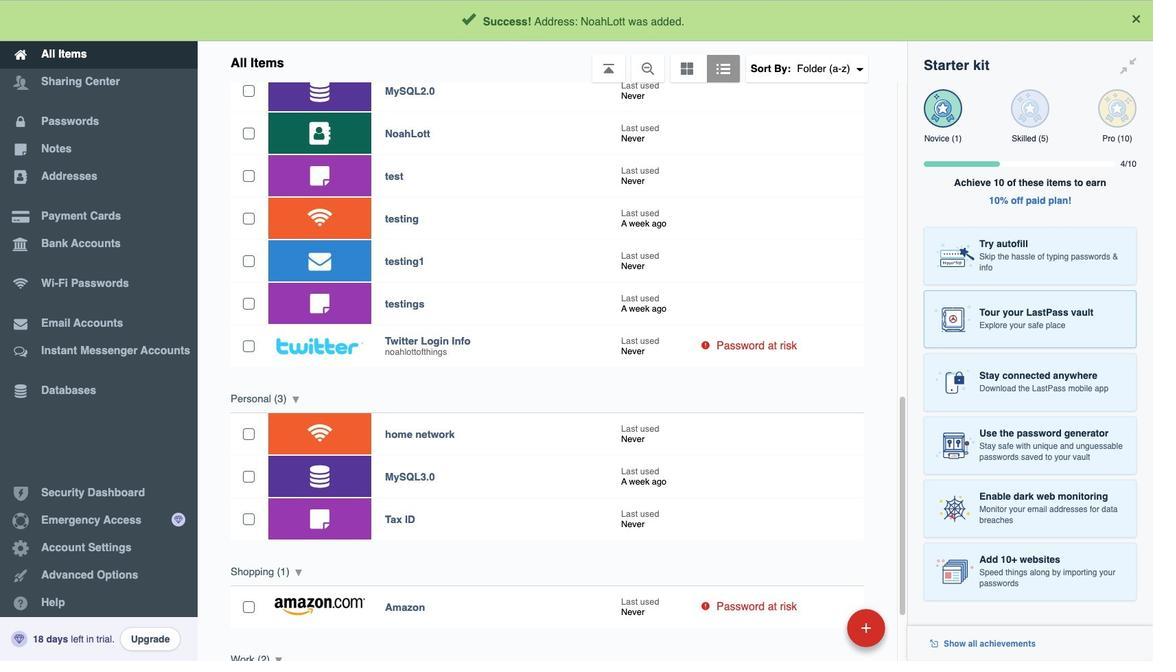 Task type: locate. For each thing, give the bounding box(es) containing it.
Search search field
[[331, 5, 880, 36]]

new item element
[[753, 608, 891, 648]]

new item navigation
[[753, 605, 894, 661]]

alert
[[0, 0, 1154, 41]]

search my vault text field
[[331, 5, 880, 36]]



Task type: vqa. For each thing, say whether or not it's contained in the screenshot.
SEARCH MY VAULT 'TEXT BOX'
yes



Task type: describe. For each thing, give the bounding box(es) containing it.
vault options navigation
[[198, 41, 908, 82]]

main navigation navigation
[[0, 0, 198, 661]]



